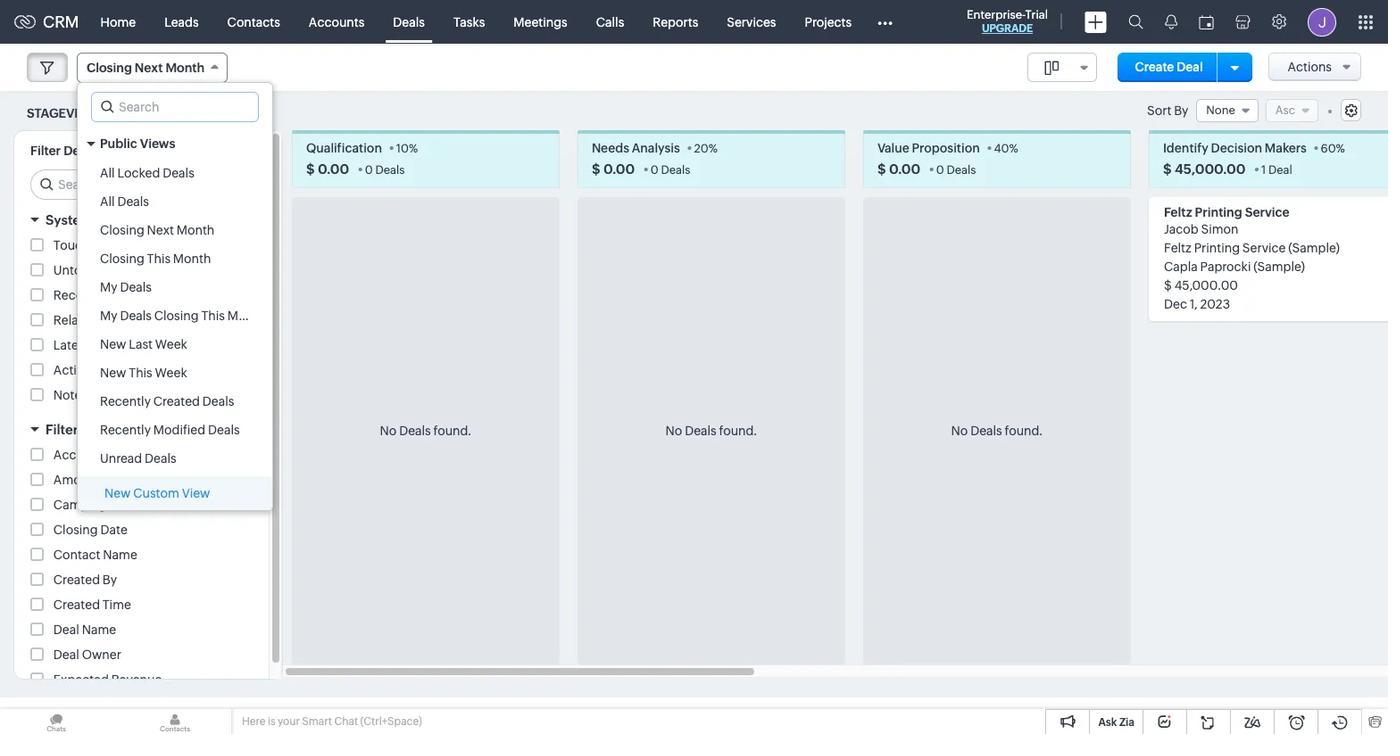 Task type: locate. For each thing, give the bounding box(es) containing it.
signals image
[[1165, 14, 1178, 29]]

closing this month
[[100, 252, 211, 266]]

2 no from the left
[[666, 424, 683, 439]]

by up account name
[[81, 423, 97, 438]]

new down the related records action
[[100, 338, 126, 352]]

$ 0.00 down qualification
[[306, 162, 349, 177]]

0.00 down needs in the left of the page
[[604, 162, 635, 177]]

% right the analysis
[[709, 142, 718, 156]]

filters
[[149, 213, 189, 228]]

2 vertical spatial records
[[100, 314, 148, 328]]

contacts image
[[119, 710, 231, 735]]

2 0 deals from the left
[[651, 164, 691, 177]]

1 vertical spatial 45,000.00
[[1175, 279, 1239, 293]]

0 horizontal spatial by
[[81, 423, 97, 438]]

filter up account
[[46, 423, 78, 438]]

1 vertical spatial recently
[[100, 423, 151, 438]]

3 % from the left
[[1010, 142, 1019, 156]]

1 recently from the top
[[100, 395, 151, 409]]

0 horizontal spatial no deals found.
[[380, 424, 472, 439]]

(sample)
[[1289, 241, 1340, 256], [1254, 260, 1306, 274]]

1 horizontal spatial $ 0.00
[[592, 162, 635, 177]]

feltz up capla
[[1165, 241, 1192, 256]]

closing next month inside option
[[100, 223, 215, 238]]

$ down qualification
[[306, 162, 315, 177]]

my for my deals
[[100, 280, 117, 295]]

found. for needs
[[719, 424, 758, 439]]

found.
[[434, 424, 472, 439], [719, 424, 758, 439], [1005, 424, 1043, 439]]

$ inside feltz printing service jacob simon feltz printing service (sample) capla paprocki (sample) $ 45,000.00 dec 1, 2023
[[1165, 279, 1172, 293]]

1 horizontal spatial no
[[666, 424, 683, 439]]

search image
[[1129, 14, 1144, 29]]

3 0 deals from the left
[[937, 164, 976, 177]]

last
[[129, 338, 153, 352]]

2 horizontal spatial no deals found.
[[952, 424, 1043, 439]]

month down my deals option
[[227, 309, 265, 323]]

service up capla paprocki (sample) 'link' at the top of the page
[[1243, 241, 1286, 256]]

0 vertical spatial this
[[147, 252, 171, 266]]

3 found. from the left
[[1005, 424, 1043, 439]]

0 horizontal spatial action
[[98, 289, 136, 303]]

my down untouched records
[[100, 280, 117, 295]]

1 vertical spatial created
[[53, 574, 100, 588]]

by up time
[[103, 574, 117, 588]]

2 vertical spatial created
[[53, 599, 100, 613]]

related
[[53, 314, 98, 328]]

0.00 down value
[[889, 162, 921, 177]]

0 horizontal spatial $ 0.00
[[306, 162, 349, 177]]

contacts link
[[213, 0, 295, 43]]

$ for needs analysis
[[592, 162, 601, 177]]

2 horizontal spatial 0
[[937, 164, 945, 177]]

2 horizontal spatial $ 0.00
[[878, 162, 921, 177]]

expected revenue
[[53, 674, 162, 688]]

45,000.00
[[1175, 162, 1246, 177], [1175, 279, 1239, 293]]

closing next month down home
[[87, 61, 205, 75]]

crm
[[43, 13, 79, 31]]

2 horizontal spatial by
[[1174, 104, 1189, 118]]

0 down the analysis
[[651, 164, 659, 177]]

closing next month up closing this month at the left top of the page
[[100, 223, 215, 238]]

locked
[[117, 166, 160, 180]]

20 %
[[694, 142, 718, 156]]

1 horizontal spatial 0
[[651, 164, 659, 177]]

0 deals for value proposition
[[937, 164, 976, 177]]

capla
[[1165, 260, 1198, 274]]

stageview
[[27, 106, 98, 120]]

recently up fields
[[100, 395, 151, 409]]

deals inside 'option'
[[117, 195, 149, 209]]

1 $ 0.00 from the left
[[306, 162, 349, 177]]

1 0 from the left
[[365, 164, 373, 177]]

0.00 down qualification
[[318, 162, 349, 177]]

0 vertical spatial my
[[100, 280, 117, 295]]

$ 0.00
[[306, 162, 349, 177], [592, 162, 635, 177], [878, 162, 921, 177]]

new for new custom view
[[104, 487, 131, 501]]

closing next month
[[87, 61, 205, 75], [100, 223, 215, 238]]

this for week
[[129, 366, 152, 380]]

2 % from the left
[[709, 142, 718, 156]]

contacts
[[227, 15, 280, 29]]

records up last
[[100, 314, 148, 328]]

name down date
[[103, 549, 137, 563]]

makers
[[1265, 141, 1307, 156]]

1 vertical spatial filter
[[46, 423, 78, 438]]

(sample) up capla paprocki (sample) 'link' at the top of the page
[[1289, 241, 1340, 256]]

1 horizontal spatial 0.00
[[604, 162, 635, 177]]

$ 45,000.00
[[1164, 162, 1246, 177]]

45,000.00 down the identify at the right of the page
[[1175, 162, 1246, 177]]

new inside new last week option
[[100, 338, 126, 352]]

0 deals down proposition
[[937, 164, 976, 177]]

month down closing next month option
[[173, 252, 211, 266]]

recently inside option
[[100, 395, 151, 409]]

(sample) down feltz printing service (sample) link
[[1254, 260, 1306, 274]]

all up system defined filters
[[100, 195, 115, 209]]

2 recently from the top
[[100, 423, 151, 438]]

no deals found. for needs
[[666, 424, 758, 439]]

capla paprocki (sample) link
[[1165, 260, 1306, 274]]

2 horizontal spatial found.
[[1005, 424, 1043, 439]]

filter inside "filter by fields" dropdown button
[[46, 423, 78, 438]]

feltz
[[1165, 206, 1193, 220], [1165, 241, 1192, 256]]

recently created deals option
[[78, 388, 272, 416]]

deal up expected
[[53, 649, 79, 663]]

recently up "unread" at the bottom left of the page
[[100, 423, 151, 438]]

filter
[[30, 144, 61, 158], [46, 423, 78, 438]]

4 % from the left
[[1336, 142, 1346, 156]]

0 vertical spatial action
[[98, 289, 136, 303]]

meetings
[[514, 15, 568, 29]]

0 down qualification
[[365, 164, 373, 177]]

new last week option
[[78, 330, 272, 359]]

no for qualification
[[380, 424, 397, 439]]

reports
[[653, 15, 699, 29]]

filter down stageview
[[30, 144, 61, 158]]

1 vertical spatial new
[[100, 366, 126, 380]]

2 no deals found. from the left
[[666, 424, 758, 439]]

week down my deals closing this month option
[[155, 338, 187, 352]]

my for my deals closing this month
[[100, 309, 117, 323]]

1 vertical spatial feltz
[[1165, 241, 1192, 256]]

2 vertical spatial name
[[82, 624, 116, 638]]

by for created
[[103, 574, 117, 588]]

1 0 deals from the left
[[365, 164, 405, 177]]

no deals found.
[[380, 424, 472, 439], [666, 424, 758, 439], [952, 424, 1043, 439]]

1 horizontal spatial action
[[151, 314, 189, 328]]

new
[[100, 338, 126, 352], [100, 366, 126, 380], [104, 487, 131, 501]]

my down record action
[[100, 309, 117, 323]]

by right "sort"
[[1174, 104, 1189, 118]]

signals element
[[1155, 0, 1189, 44]]

0 vertical spatial 45,000.00
[[1175, 162, 1246, 177]]

1 vertical spatial printing
[[1195, 241, 1240, 256]]

new down latest email status
[[100, 366, 126, 380]]

1
[[1262, 164, 1267, 177]]

2 0 from the left
[[651, 164, 659, 177]]

1 vertical spatial records
[[121, 264, 169, 278]]

this down my deals option
[[201, 309, 225, 323]]

closing down home
[[87, 61, 132, 75]]

Other Modules field
[[866, 8, 905, 36]]

0 vertical spatial feltz
[[1165, 206, 1193, 220]]

2 all from the top
[[100, 195, 115, 209]]

45,000.00 up 2023 at the top right of page
[[1175, 279, 1239, 293]]

next up closing this month at the left top of the page
[[147, 223, 174, 238]]

date
[[100, 524, 128, 538]]

1 no deals found. from the left
[[380, 424, 472, 439]]

0 vertical spatial next
[[135, 61, 163, 75]]

feltz up the jacob
[[1165, 206, 1193, 220]]

by inside dropdown button
[[81, 423, 97, 438]]

search text field up public views dropdown button
[[92, 93, 258, 121]]

% for needs analysis
[[709, 142, 718, 156]]

records down "defined"
[[107, 239, 155, 253]]

1 no from the left
[[380, 424, 397, 439]]

2 45,000.00 from the top
[[1175, 279, 1239, 293]]

new inside the new custom view link
[[104, 487, 131, 501]]

month down 'leads'
[[166, 61, 205, 75]]

0.00
[[318, 162, 349, 177], [604, 162, 635, 177], [889, 162, 921, 177]]

0 horizontal spatial 0 deals
[[365, 164, 405, 177]]

1 vertical spatial all
[[100, 195, 115, 209]]

0 horizontal spatial 0
[[365, 164, 373, 177]]

created
[[153, 395, 200, 409], [53, 574, 100, 588], [53, 599, 100, 613]]

$ for qualification
[[306, 162, 315, 177]]

0 down proposition
[[937, 164, 945, 177]]

no deals found. for value
[[952, 424, 1043, 439]]

0 vertical spatial created
[[153, 395, 200, 409]]

filter deals by
[[30, 144, 114, 158]]

1 vertical spatial by
[[81, 423, 97, 438]]

new custom view
[[104, 487, 210, 501]]

unread deals option
[[78, 445, 272, 473]]

records up my deals
[[121, 264, 169, 278]]

action up new last week option
[[151, 314, 189, 328]]

2 week from the top
[[155, 366, 187, 380]]

analysis
[[632, 141, 680, 156]]

0 deals down the 10
[[365, 164, 405, 177]]

0 horizontal spatial 0.00
[[318, 162, 349, 177]]

None field
[[1028, 53, 1097, 82]]

owner
[[82, 649, 121, 663]]

new custom view link
[[78, 479, 272, 511]]

Search text field
[[92, 93, 258, 121], [31, 171, 255, 199]]

recently for recently created deals
[[100, 395, 151, 409]]

0 vertical spatial all
[[100, 166, 115, 180]]

system
[[46, 213, 93, 228]]

printing down the simon
[[1195, 241, 1240, 256]]

recently inside option
[[100, 423, 151, 438]]

closing up contact
[[53, 524, 98, 538]]

3 $ 0.00 from the left
[[878, 162, 921, 177]]

accounts link
[[295, 0, 379, 43]]

None field
[[1197, 99, 1259, 123]]

% right qualification
[[409, 142, 418, 156]]

deal inside "button"
[[1177, 60, 1204, 74]]

week up recently created deals option on the bottom
[[155, 366, 187, 380]]

1 horizontal spatial by
[[103, 574, 117, 588]]

Closing Next Month field
[[77, 53, 228, 83]]

all down by
[[100, 166, 115, 180]]

$ down the identify at the right of the page
[[1164, 162, 1172, 177]]

2 my from the top
[[100, 309, 117, 323]]

found. for value
[[1005, 424, 1043, 439]]

0 vertical spatial week
[[155, 338, 187, 352]]

this down "status"
[[129, 366, 152, 380]]

none
[[1207, 104, 1236, 117]]

action
[[98, 289, 136, 303], [151, 314, 189, 328]]

recently for recently modified deals
[[100, 423, 151, 438]]

1 % from the left
[[409, 142, 418, 156]]

$ down needs in the left of the page
[[592, 162, 601, 177]]

2 0.00 from the left
[[604, 162, 635, 177]]

1 all from the top
[[100, 166, 115, 180]]

2 vertical spatial new
[[104, 487, 131, 501]]

calls link
[[582, 0, 639, 43]]

2 $ 0.00 from the left
[[592, 162, 635, 177]]

0 vertical spatial printing
[[1195, 206, 1243, 220]]

value proposition
[[878, 141, 980, 156]]

sort
[[1147, 104, 1172, 118]]

0 horizontal spatial found.
[[434, 424, 472, 439]]

1 vertical spatial next
[[147, 223, 174, 238]]

0 vertical spatial recently
[[100, 395, 151, 409]]

custom
[[133, 487, 179, 501]]

calls
[[596, 15, 624, 29]]

0
[[365, 164, 373, 177], [651, 164, 659, 177], [937, 164, 945, 177]]

name down fields
[[106, 449, 140, 463]]

$ down value
[[878, 162, 886, 177]]

source
[[117, 499, 158, 513]]

0 vertical spatial search text field
[[92, 93, 258, 121]]

new down "unread" at the bottom left of the page
[[104, 487, 131, 501]]

1 vertical spatial my
[[100, 309, 117, 323]]

3 0 from the left
[[937, 164, 945, 177]]

2 found. from the left
[[719, 424, 758, 439]]

$ 0.00 down needs in the left of the page
[[592, 162, 635, 177]]

projects link
[[791, 0, 866, 43]]

1 horizontal spatial 0 deals
[[651, 164, 691, 177]]

recently modified deals option
[[78, 416, 272, 445]]

enterprise-trial upgrade
[[967, 8, 1048, 35]]

new inside new this week option
[[100, 366, 126, 380]]

meetings link
[[499, 0, 582, 43]]

records for untouched
[[121, 264, 169, 278]]

this down closing next month option
[[147, 252, 171, 266]]

0 vertical spatial records
[[107, 239, 155, 253]]

3 0.00 from the left
[[889, 162, 921, 177]]

deals link
[[379, 0, 439, 43]]

profile element
[[1298, 0, 1348, 43]]

1 week from the top
[[155, 338, 187, 352]]

created up the deal name
[[53, 599, 100, 613]]

next down home
[[135, 61, 163, 75]]

2 vertical spatial this
[[129, 366, 152, 380]]

fields
[[100, 423, 138, 438]]

search text field up system defined filters dropdown button on the left top of the page
[[31, 171, 255, 199]]

recently
[[100, 395, 151, 409], [100, 423, 151, 438]]

by
[[1174, 104, 1189, 118], [81, 423, 97, 438], [103, 574, 117, 588]]

deals
[[393, 15, 425, 29], [64, 144, 96, 158], [375, 164, 405, 177], [661, 164, 691, 177], [947, 164, 976, 177], [163, 166, 194, 180], [117, 195, 149, 209], [120, 280, 152, 295], [120, 309, 152, 323], [203, 395, 234, 409], [208, 423, 240, 438], [399, 424, 431, 439], [685, 424, 717, 439], [971, 424, 1003, 439], [145, 452, 177, 466]]

1 my from the top
[[100, 280, 117, 295]]

1 vertical spatial name
[[103, 549, 137, 563]]

created down contact
[[53, 574, 100, 588]]

time
[[103, 599, 131, 613]]

all inside 'option'
[[100, 195, 115, 209]]

0 vertical spatial filter
[[30, 144, 61, 158]]

name for deal name
[[82, 624, 116, 638]]

0 vertical spatial by
[[1174, 104, 1189, 118]]

3 no from the left
[[952, 424, 968, 439]]

0 for qualification
[[365, 164, 373, 177]]

$ up dec
[[1165, 279, 1172, 293]]

1 vertical spatial week
[[155, 366, 187, 380]]

$ 0.00 down value
[[878, 162, 921, 177]]

1 horizontal spatial no deals found.
[[666, 424, 758, 439]]

system defined filters button
[[14, 205, 269, 236]]

deal right create
[[1177, 60, 1204, 74]]

% right "makers"
[[1336, 142, 1346, 156]]

printing up the simon
[[1195, 206, 1243, 220]]

closing
[[87, 61, 132, 75], [100, 223, 144, 238], [100, 252, 144, 266], [154, 309, 199, 323], [53, 524, 98, 538]]

records for touched
[[107, 239, 155, 253]]

0 deals down the analysis
[[651, 164, 691, 177]]

decision
[[1211, 141, 1263, 156]]

service up feltz printing service (sample) link
[[1245, 206, 1290, 220]]

2 horizontal spatial no
[[952, 424, 968, 439]]

1 horizontal spatial found.
[[719, 424, 758, 439]]

created down new this week option
[[153, 395, 200, 409]]

0 vertical spatial new
[[100, 338, 126, 352]]

2 horizontal spatial 0 deals
[[937, 164, 976, 177]]

1 0.00 from the left
[[318, 162, 349, 177]]

0 vertical spatial closing next month
[[87, 61, 205, 75]]

closing up new last week option
[[154, 309, 199, 323]]

0.00 for qualification
[[318, 162, 349, 177]]

0 vertical spatial name
[[106, 449, 140, 463]]

% right proposition
[[1010, 142, 1019, 156]]

0 horizontal spatial no
[[380, 424, 397, 439]]

ask zia
[[1099, 717, 1135, 730]]

closing up my deals
[[100, 252, 144, 266]]

view
[[182, 487, 210, 501]]

1,
[[1190, 298, 1198, 312]]

touched records
[[53, 239, 155, 253]]

3 no deals found. from the left
[[952, 424, 1043, 439]]

enterprise-
[[967, 8, 1026, 21]]

1 vertical spatial closing next month
[[100, 223, 215, 238]]

2 horizontal spatial 0.00
[[889, 162, 921, 177]]

action up the related records action
[[98, 289, 136, 303]]

2 vertical spatial by
[[103, 574, 117, 588]]

printing
[[1195, 206, 1243, 220], [1195, 241, 1240, 256]]

name up "owner"
[[82, 624, 116, 638]]

calendar image
[[1199, 15, 1215, 29]]



Task type: describe. For each thing, give the bounding box(es) containing it.
2 feltz from the top
[[1165, 241, 1192, 256]]

1 45,000.00 from the top
[[1175, 162, 1246, 177]]

tasks
[[454, 15, 485, 29]]

untouched records
[[53, 264, 169, 278]]

system defined filters
[[46, 213, 189, 228]]

filter by fields
[[46, 423, 138, 438]]

all for all deals
[[100, 195, 115, 209]]

ask
[[1099, 717, 1117, 730]]

defined
[[96, 213, 146, 228]]

profile image
[[1308, 8, 1337, 36]]

0 for needs analysis
[[651, 164, 659, 177]]

1 vertical spatial this
[[201, 309, 225, 323]]

identify
[[1164, 141, 1209, 156]]

1 feltz from the top
[[1165, 206, 1193, 220]]

notes
[[53, 389, 88, 403]]

my deals
[[100, 280, 152, 295]]

create deal button
[[1118, 53, 1221, 82]]

next inside field
[[135, 61, 163, 75]]

my deals closing this month
[[100, 309, 265, 323]]

feltz printing service (sample) link
[[1165, 241, 1340, 256]]

0 deals for needs analysis
[[651, 164, 691, 177]]

all deals
[[100, 195, 149, 209]]

new this week
[[100, 366, 187, 380]]

% for qualification
[[409, 142, 418, 156]]

records for related
[[100, 314, 148, 328]]

chats image
[[0, 710, 113, 735]]

name for account name
[[106, 449, 140, 463]]

services link
[[713, 0, 791, 43]]

latest
[[53, 339, 89, 353]]

reports link
[[639, 0, 713, 43]]

1 vertical spatial service
[[1243, 241, 1286, 256]]

created by
[[53, 574, 117, 588]]

revenue
[[111, 674, 162, 688]]

closing inside field
[[87, 61, 132, 75]]

identify decision makers
[[1164, 141, 1307, 156]]

account
[[53, 449, 103, 463]]

created inside option
[[153, 395, 200, 409]]

trial
[[1026, 8, 1048, 21]]

feltz printing service jacob simon feltz printing service (sample) capla paprocki (sample) $ 45,000.00 dec 1, 2023
[[1165, 206, 1340, 312]]

$ 0.00 for qualification
[[306, 162, 349, 177]]

week for new this week
[[155, 366, 187, 380]]

by for sort
[[1174, 104, 1189, 118]]

$ 0.00 for needs analysis
[[592, 162, 635, 177]]

my deals closing this month option
[[78, 302, 272, 330]]

2023
[[1201, 298, 1231, 312]]

size image
[[1045, 60, 1059, 76]]

closing this month option
[[78, 245, 272, 273]]

45,000.00 inside feltz printing service jacob simon feltz printing service (sample) capla paprocki (sample) $ 45,000.00 dec 1, 2023
[[1175, 279, 1239, 293]]

0.00 for value proposition
[[889, 162, 921, 177]]

create menu element
[[1074, 0, 1118, 43]]

qualification
[[306, 141, 382, 156]]

filter for filter deals by
[[30, 144, 61, 158]]

value
[[878, 141, 910, 156]]

new last week
[[100, 338, 187, 352]]

modified
[[153, 423, 206, 438]]

no for value proposition
[[952, 424, 968, 439]]

closing next month option
[[78, 216, 272, 245]]

deal up deal owner
[[53, 624, 79, 638]]

upgrade
[[982, 22, 1033, 35]]

related records action
[[53, 314, 189, 328]]

my deals option
[[78, 273, 272, 302]]

is
[[268, 716, 276, 729]]

contact
[[53, 549, 100, 563]]

new for new this week
[[100, 366, 126, 380]]

needs analysis
[[592, 141, 680, 156]]

no for needs analysis
[[666, 424, 683, 439]]

public
[[100, 137, 137, 151]]

public views region
[[78, 159, 272, 473]]

closing up touched records
[[100, 223, 144, 238]]

% for identify decision makers
[[1336, 142, 1346, 156]]

month inside field
[[166, 61, 205, 75]]

needs
[[592, 141, 630, 156]]

1 vertical spatial (sample)
[[1254, 260, 1306, 274]]

1 vertical spatial action
[[151, 314, 189, 328]]

status
[[126, 339, 162, 353]]

account name
[[53, 449, 140, 463]]

% for value proposition
[[1010, 142, 1019, 156]]

$ 0.00 for value proposition
[[878, 162, 921, 177]]

accounts
[[309, 15, 365, 29]]

untouched
[[53, 264, 119, 278]]

40 %
[[994, 142, 1019, 156]]

views
[[140, 137, 175, 151]]

all for all locked deals
[[100, 166, 115, 180]]

latest email status
[[53, 339, 162, 353]]

activities
[[53, 364, 107, 378]]

created for created by
[[53, 574, 100, 588]]

0 for value proposition
[[937, 164, 945, 177]]

20
[[694, 142, 709, 156]]

proposition
[[912, 141, 980, 156]]

closing date
[[53, 524, 128, 538]]

public views button
[[78, 129, 272, 159]]

0.00 for needs analysis
[[604, 162, 635, 177]]

this for month
[[147, 252, 171, 266]]

home
[[101, 15, 136, 29]]

10
[[396, 142, 409, 156]]

tasks link
[[439, 0, 499, 43]]

60
[[1321, 142, 1336, 156]]

$ for identify decision makers
[[1164, 162, 1172, 177]]

search element
[[1118, 0, 1155, 44]]

public views
[[100, 137, 175, 151]]

simon
[[1202, 223, 1239, 237]]

deal right 1
[[1269, 164, 1293, 177]]

jacob
[[1165, 223, 1199, 237]]

$ for value proposition
[[878, 162, 886, 177]]

unread
[[100, 452, 142, 466]]

leads
[[164, 15, 199, 29]]

next inside option
[[147, 223, 174, 238]]

unread deals
[[100, 452, 177, 466]]

chat
[[334, 716, 358, 729]]

all deals option
[[78, 188, 272, 216]]

created time
[[53, 599, 131, 613]]

crm link
[[14, 13, 79, 31]]

record
[[53, 289, 95, 303]]

filter for filter by fields
[[46, 423, 78, 438]]

40
[[994, 142, 1010, 156]]

recently created deals
[[100, 395, 234, 409]]

1 found. from the left
[[434, 424, 472, 439]]

60 %
[[1321, 142, 1346, 156]]

here
[[242, 716, 266, 729]]

projects
[[805, 15, 852, 29]]

name for contact name
[[103, 549, 137, 563]]

0 deals for qualification
[[365, 164, 405, 177]]

expected
[[53, 674, 109, 688]]

touched
[[53, 239, 105, 253]]

created for created time
[[53, 599, 100, 613]]

week for new last week
[[155, 338, 187, 352]]

1 deal
[[1262, 164, 1293, 177]]

1 vertical spatial search text field
[[31, 171, 255, 199]]

your
[[278, 716, 300, 729]]

10 %
[[396, 142, 418, 156]]

0 vertical spatial (sample)
[[1289, 241, 1340, 256]]

by for filter
[[81, 423, 97, 438]]

leads link
[[150, 0, 213, 43]]

all locked deals
[[100, 166, 194, 180]]

create menu image
[[1085, 11, 1107, 33]]

new this week option
[[78, 359, 272, 388]]

email
[[91, 339, 123, 353]]

closing next month inside field
[[87, 61, 205, 75]]

record action
[[53, 289, 136, 303]]

0 vertical spatial service
[[1245, 206, 1290, 220]]

new for new last week
[[100, 338, 126, 352]]

month down "all deals" 'option'
[[177, 223, 215, 238]]



Task type: vqa. For each thing, say whether or not it's contained in the screenshot.
search field
no



